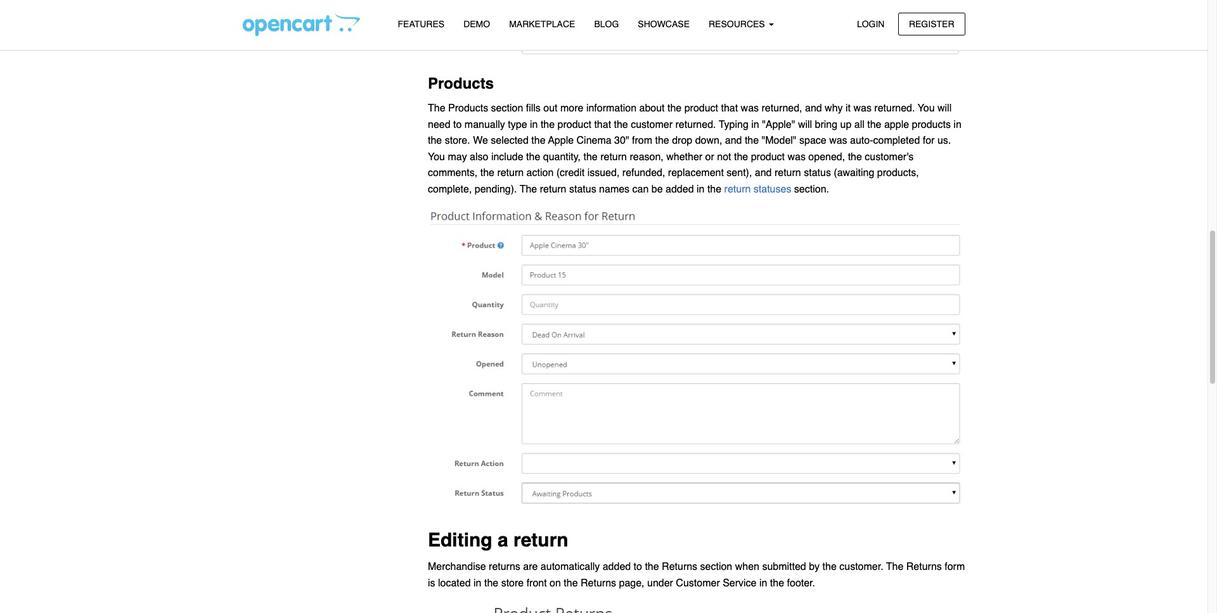Task type: describe. For each thing, give the bounding box(es) containing it.
1 horizontal spatial and
[[755, 168, 772, 179]]

up
[[840, 119, 852, 130]]

the up sent), on the right top of page
[[734, 151, 748, 163]]

form
[[945, 562, 965, 573]]

the right about
[[668, 103, 682, 114]]

sent),
[[727, 168, 752, 179]]

submitted
[[762, 562, 806, 573]]

return statuses section.
[[724, 184, 829, 195]]

need
[[428, 119, 450, 130]]

was up typing
[[741, 103, 759, 114]]

blog
[[594, 19, 619, 29]]

demo link
[[454, 13, 500, 36]]

also
[[470, 151, 488, 163]]

customer
[[631, 119, 673, 130]]

marketplace
[[509, 19, 575, 29]]

comments,
[[428, 168, 478, 179]]

returns
[[489, 562, 520, 573]]

selected
[[491, 135, 529, 147]]

whether
[[666, 151, 703, 163]]

be
[[652, 184, 663, 195]]

editing a return
[[428, 529, 568, 551]]

1 horizontal spatial returns
[[662, 562, 697, 573]]

more
[[560, 103, 584, 114]]

page,
[[619, 578, 644, 589]]

login link
[[846, 12, 895, 35]]

not
[[717, 151, 731, 163]]

register link
[[898, 12, 965, 35]]

the down the out
[[541, 119, 555, 130]]

"model"
[[762, 135, 797, 147]]

resources link
[[699, 13, 783, 36]]

was right it
[[854, 103, 872, 114]]

manually
[[465, 119, 505, 130]]

store.
[[445, 135, 470, 147]]

the products section fills out more information about the product that was returned, and why it was returned. you will need to manually type in the product that the customer returned. typing in "apple" will bring up all the apple products in the store. we selected the apple cinema 30" from the drop down, and the "model" space was auto-completed for us. you may also include the quantity, the return reason, whether or not the product was opened, the customer's comments, the return action (credit issued, refunded, replacement sent), and return status (awaiting products, complete, pending). the return status names can be added in the
[[428, 103, 962, 195]]

0 horizontal spatial status
[[569, 184, 596, 195]]

added inside the products section fills out more information about the product that was returned, and why it was returned. you will need to manually type in the product that the customer returned. typing in "apple" will bring up all the apple products in the store. we selected the apple cinema 30" from the drop down, and the "model" space was auto-completed for us. you may also include the quantity, the return reason, whether or not the product was opened, the customer's comments, the return action (credit issued, refunded, replacement sent), and return status (awaiting products, complete, pending). the return status names can be added in the
[[666, 184, 694, 195]]

in down when
[[759, 578, 767, 589]]

the up action
[[526, 151, 540, 163]]

section.
[[794, 184, 829, 195]]

section inside merchandise returns are automatically added to the returns section when submitted by the customer. the returns form is located in the store front on the returns page, under customer service in the footer.
[[700, 562, 732, 573]]

0 vertical spatial products
[[428, 75, 494, 92]]

marketplace link
[[500, 13, 585, 36]]

it
[[846, 103, 851, 114]]

cinema
[[577, 135, 612, 147]]

2 vertical spatial product
[[751, 151, 785, 163]]

for
[[923, 135, 935, 147]]

pending).
[[475, 184, 517, 195]]

0 horizontal spatial you
[[428, 151, 445, 163]]

30"
[[614, 135, 629, 147]]

from
[[632, 135, 652, 147]]

1 vertical spatial the
[[520, 184, 537, 195]]

0 vertical spatial status
[[804, 168, 831, 179]]

demo
[[464, 19, 490, 29]]

when
[[735, 562, 759, 573]]

the up under
[[645, 562, 659, 573]]

the down customer
[[655, 135, 669, 147]]

issued,
[[587, 168, 620, 179]]

drop
[[672, 135, 692, 147]]

us.
[[938, 135, 951, 147]]

return statuses link
[[724, 184, 791, 195]]

located
[[438, 578, 471, 589]]

2 horizontal spatial and
[[805, 103, 822, 114]]

complete,
[[428, 184, 472, 195]]

1 vertical spatial product
[[558, 119, 591, 130]]

refunded,
[[622, 168, 665, 179]]

customer.
[[839, 562, 883, 573]]

statuses
[[754, 184, 791, 195]]

the right by
[[823, 562, 837, 573]]

completed
[[873, 135, 920, 147]]

was down space
[[788, 151, 806, 163]]

opencart - open source shopping cart solution image
[[242, 13, 360, 36]]

return up "are"
[[513, 529, 568, 551]]

bring
[[815, 119, 838, 130]]

1 vertical spatial returned.
[[675, 119, 716, 130]]

login
[[857, 19, 885, 29]]

on
[[550, 578, 561, 589]]

the down submitted
[[770, 578, 784, 589]]

the down returns
[[484, 578, 498, 589]]

section inside the products section fills out more information about the product that was returned, and why it was returned. you will need to manually type in the product that the customer returned. typing in "apple" will bring up all the apple products in the store. we selected the apple cinema 30" from the drop down, and the "model" space was auto-completed for us. you may also include the quantity, the return reason, whether or not the product was opened, the customer's comments, the return action (credit issued, refunded, replacement sent), and return status (awaiting products, complete, pending). the return status names can be added in the
[[491, 103, 523, 114]]

blog link
[[585, 13, 628, 36]]

0 horizontal spatial the
[[428, 103, 445, 114]]

1 vertical spatial and
[[725, 135, 742, 147]]

under
[[647, 578, 673, 589]]

footer.
[[787, 578, 815, 589]]

opened,
[[809, 151, 845, 163]]

products inside the products section fills out more information about the product that was returned, and why it was returned. you will need to manually type in the product that the customer returned. typing in "apple" will bring up all the apple products in the store. we selected the apple cinema 30" from the drop down, and the "model" space was auto-completed for us. you may also include the quantity, the return reason, whether or not the product was opened, the customer's comments, the return action (credit issued, refunded, replacement sent), and return status (awaiting products, complete, pending). the return status names can be added in the
[[448, 103, 488, 114]]

the down typing
[[745, 135, 759, 147]]

0 vertical spatial returned.
[[874, 103, 915, 114]]

auto-
[[850, 135, 873, 147]]

store
[[501, 578, 524, 589]]

is
[[428, 578, 435, 589]]

0 horizontal spatial returns
[[581, 578, 616, 589]]

(awaiting
[[834, 168, 874, 179]]

all
[[854, 119, 865, 130]]

customer's
[[865, 151, 914, 163]]

the right all
[[867, 119, 882, 130]]

the up (awaiting
[[848, 151, 862, 163]]

quantity,
[[543, 151, 581, 163]]



Task type: locate. For each thing, give the bounding box(es) containing it.
the down the replacement
[[707, 184, 722, 195]]

names
[[599, 184, 630, 195]]

to up store.
[[453, 119, 462, 130]]

you left may
[[428, 151, 445, 163]]

to up 'page,'
[[634, 562, 642, 573]]

apple
[[884, 119, 909, 130]]

will up space
[[798, 119, 812, 130]]

0 vertical spatial to
[[453, 119, 462, 130]]

in right products
[[954, 119, 962, 130]]

that up cinema
[[594, 119, 611, 130]]

products up need
[[428, 75, 494, 92]]

to inside the products section fills out more information about the product that was returned, and why it was returned. you will need to manually type in the product that the customer returned. typing in "apple" will bring up all the apple products in the store. we selected the apple cinema 30" from the drop down, and the "model" space was auto-completed for us. you may also include the quantity, the return reason, whether or not the product was opened, the customer's comments, the return action (credit issued, refunded, replacement sent), and return status (awaiting products, complete, pending). the return status names can be added in the
[[453, 119, 462, 130]]

why
[[825, 103, 843, 114]]

the inside merchandise returns are automatically added to the returns section when submitted by the customer. the returns form is located in the store front on the returns page, under customer service in the footer.
[[886, 562, 904, 573]]

service
[[723, 578, 757, 589]]

automatically
[[541, 562, 600, 573]]

1 vertical spatial status
[[569, 184, 596, 195]]

0 vertical spatial that
[[721, 103, 738, 114]]

the left apple
[[531, 135, 546, 147]]

to inside merchandise returns are automatically added to the returns section when submitted by the customer. the returns form is located in the store front on the returns page, under customer service in the footer.
[[634, 562, 642, 573]]

you up products
[[918, 103, 935, 114]]

features
[[398, 19, 444, 29]]

showcase
[[638, 19, 690, 29]]

return up return statuses section. in the top right of the page
[[775, 168, 801, 179]]

0 vertical spatial the
[[428, 103, 445, 114]]

in down the replacement
[[697, 184, 705, 195]]

returns down automatically
[[581, 578, 616, 589]]

the up need
[[428, 103, 445, 114]]

return down sent), on the right top of page
[[724, 184, 751, 195]]

editing
[[428, 529, 492, 551]]

out
[[543, 103, 558, 114]]

return down 30"
[[600, 151, 627, 163]]

products,
[[877, 168, 919, 179]]

0 horizontal spatial returned.
[[675, 119, 716, 130]]

returns left form
[[906, 562, 942, 573]]

the up 30"
[[614, 119, 628, 130]]

status up section.
[[804, 168, 831, 179]]

1 horizontal spatial status
[[804, 168, 831, 179]]

1 horizontal spatial the
[[520, 184, 537, 195]]

0 vertical spatial you
[[918, 103, 935, 114]]

"apple"
[[762, 119, 795, 130]]

(credit
[[556, 168, 585, 179]]

0 horizontal spatial added
[[603, 562, 631, 573]]

returned,
[[762, 103, 802, 114]]

section up customer
[[700, 562, 732, 573]]

merchandise returns are automatically added to the returns section when submitted by the customer. the returns form is located in the store front on the returns page, under customer service in the footer.
[[428, 562, 965, 589]]

fills
[[526, 103, 541, 114]]

product returns image
[[489, 600, 904, 614]]

reason,
[[630, 151, 664, 163]]

and left why
[[805, 103, 822, 114]]

2 vertical spatial and
[[755, 168, 772, 179]]

0 vertical spatial section
[[491, 103, 523, 114]]

0 vertical spatial will
[[938, 103, 952, 114]]

1 horizontal spatial section
[[700, 562, 732, 573]]

you
[[918, 103, 935, 114], [428, 151, 445, 163]]

0 horizontal spatial will
[[798, 119, 812, 130]]

0 vertical spatial and
[[805, 103, 822, 114]]

in down fills
[[530, 119, 538, 130]]

status
[[804, 168, 831, 179], [569, 184, 596, 195]]

a
[[498, 529, 508, 551]]

features link
[[388, 13, 454, 36]]

the
[[428, 103, 445, 114], [520, 184, 537, 195], [886, 562, 904, 573]]

the down also
[[480, 168, 494, 179]]

1 vertical spatial products
[[448, 103, 488, 114]]

1 vertical spatial added
[[603, 562, 631, 573]]

apple
[[548, 135, 574, 147]]

merchandise
[[428, 562, 486, 573]]

added inside merchandise returns are automatically added to the returns section when submitted by the customer. the returns form is located in the store front on the returns page, under customer service in the footer.
[[603, 562, 631, 573]]

replacement
[[668, 168, 724, 179]]

to
[[453, 119, 462, 130], [634, 562, 642, 573]]

in right located on the bottom left of page
[[474, 578, 481, 589]]

1 horizontal spatial you
[[918, 103, 935, 114]]

1 vertical spatial you
[[428, 151, 445, 163]]

the down cinema
[[584, 151, 598, 163]]

typing
[[719, 119, 749, 130]]

and up return statuses link
[[755, 168, 772, 179]]

products
[[912, 119, 951, 130]]

by
[[809, 562, 820, 573]]

return
[[600, 151, 627, 163], [497, 168, 524, 179], [775, 168, 801, 179], [540, 184, 566, 195], [724, 184, 751, 195], [513, 529, 568, 551]]

1 vertical spatial to
[[634, 562, 642, 573]]

showcase link
[[628, 13, 699, 36]]

action
[[527, 168, 554, 179]]

in
[[530, 119, 538, 130], [751, 119, 759, 130], [954, 119, 962, 130], [697, 184, 705, 195], [474, 578, 481, 589], [759, 578, 767, 589]]

0 horizontal spatial and
[[725, 135, 742, 147]]

will up products
[[938, 103, 952, 114]]

front
[[527, 578, 547, 589]]

orders return products image
[[428, 206, 965, 513]]

in right typing
[[751, 119, 759, 130]]

return down action
[[540, 184, 566, 195]]

information
[[586, 103, 637, 114]]

2 horizontal spatial returns
[[906, 562, 942, 573]]

that up typing
[[721, 103, 738, 114]]

down,
[[695, 135, 722, 147]]

customer
[[676, 578, 720, 589]]

space
[[799, 135, 826, 147]]

1 vertical spatial will
[[798, 119, 812, 130]]

1 vertical spatial section
[[700, 562, 732, 573]]

products up manually
[[448, 103, 488, 114]]

1 horizontal spatial product
[[684, 103, 718, 114]]

product up down,
[[684, 103, 718, 114]]

return down 'include' on the left top of page
[[497, 168, 524, 179]]

0 horizontal spatial product
[[558, 119, 591, 130]]

we
[[473, 135, 488, 147]]

may
[[448, 151, 467, 163]]

0 vertical spatial added
[[666, 184, 694, 195]]

product down "model"
[[751, 151, 785, 163]]

about
[[639, 103, 665, 114]]

register
[[909, 19, 954, 29]]

product down the more in the top left of the page
[[558, 119, 591, 130]]

resources
[[709, 19, 767, 29]]

2 horizontal spatial product
[[751, 151, 785, 163]]

1 horizontal spatial returned.
[[874, 103, 915, 114]]

type
[[508, 119, 527, 130]]

returned.
[[874, 103, 915, 114], [675, 119, 716, 130]]

and down typing
[[725, 135, 742, 147]]

1 horizontal spatial will
[[938, 103, 952, 114]]

added up 'page,'
[[603, 562, 631, 573]]

product
[[684, 103, 718, 114], [558, 119, 591, 130], [751, 151, 785, 163]]

the right on
[[564, 578, 578, 589]]

added
[[666, 184, 694, 195], [603, 562, 631, 573]]

status down (credit
[[569, 184, 596, 195]]

returns up customer
[[662, 562, 697, 573]]

can
[[632, 184, 649, 195]]

returned. up apple
[[874, 103, 915, 114]]

0 horizontal spatial to
[[453, 119, 462, 130]]

include
[[491, 151, 523, 163]]

0 vertical spatial product
[[684, 103, 718, 114]]

added right be
[[666, 184, 694, 195]]

2 horizontal spatial the
[[886, 562, 904, 573]]

the down action
[[520, 184, 537, 195]]

0 horizontal spatial section
[[491, 103, 523, 114]]

will
[[938, 103, 952, 114], [798, 119, 812, 130]]

1 horizontal spatial to
[[634, 562, 642, 573]]

returned. up down,
[[675, 119, 716, 130]]

1 horizontal spatial added
[[666, 184, 694, 195]]

1 horizontal spatial that
[[721, 103, 738, 114]]

or
[[705, 151, 714, 163]]

the down need
[[428, 135, 442, 147]]

section up type
[[491, 103, 523, 114]]

are
[[523, 562, 538, 573]]

products
[[428, 75, 494, 92], [448, 103, 488, 114]]

was
[[741, 103, 759, 114], [854, 103, 872, 114], [829, 135, 847, 147], [788, 151, 806, 163]]

2 vertical spatial the
[[886, 562, 904, 573]]

the
[[668, 103, 682, 114], [541, 119, 555, 130], [614, 119, 628, 130], [867, 119, 882, 130], [428, 135, 442, 147], [531, 135, 546, 147], [655, 135, 669, 147], [745, 135, 759, 147], [526, 151, 540, 163], [584, 151, 598, 163], [734, 151, 748, 163], [848, 151, 862, 163], [480, 168, 494, 179], [707, 184, 722, 195], [645, 562, 659, 573], [823, 562, 837, 573], [484, 578, 498, 589], [564, 578, 578, 589], [770, 578, 784, 589]]

orders return details image
[[428, 0, 965, 59]]

0 horizontal spatial that
[[594, 119, 611, 130]]

was down 'up'
[[829, 135, 847, 147]]

1 vertical spatial that
[[594, 119, 611, 130]]

that
[[721, 103, 738, 114], [594, 119, 611, 130]]

section
[[491, 103, 523, 114], [700, 562, 732, 573]]

and
[[805, 103, 822, 114], [725, 135, 742, 147], [755, 168, 772, 179]]

the right the customer.
[[886, 562, 904, 573]]



Task type: vqa. For each thing, say whether or not it's contained in the screenshot.
leftmost will
yes



